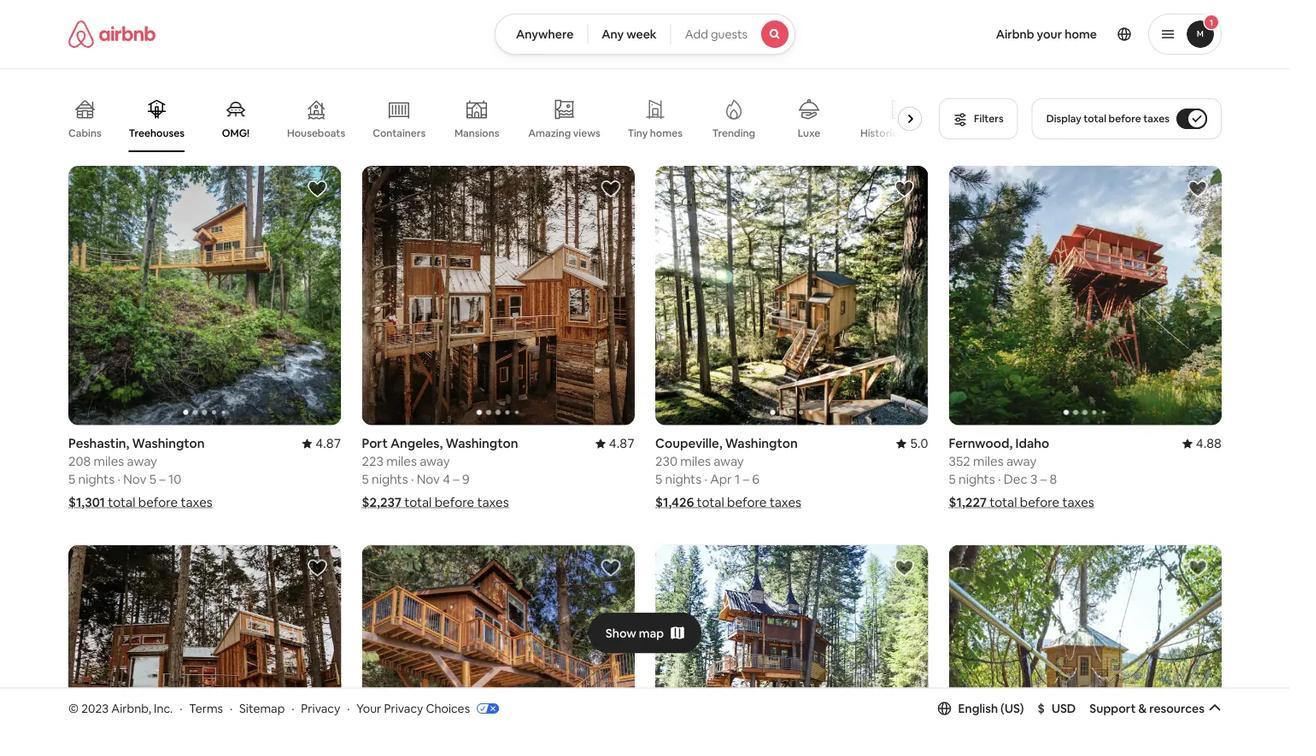 Task type: describe. For each thing, give the bounding box(es) containing it.
taxes inside port angeles, washington 223 miles away 5 nights · nov 4 – 9 $2,237 total before taxes
[[477, 494, 509, 511]]

total inside port angeles, washington 223 miles away 5 nights · nov 4 – 9 $2,237 total before taxes
[[405, 494, 432, 511]]

away inside port angeles, washington 223 miles away 5 nights · nov 4 – 9 $2,237 total before taxes
[[420, 453, 450, 470]]

homes for tiny homes
[[650, 127, 683, 140]]

display total before taxes
[[1047, 112, 1170, 125]]

4.87 out of 5 average rating image
[[302, 435, 342, 452]]

airbnb
[[997, 27, 1035, 42]]

houseboats
[[287, 126, 346, 140]]

any week
[[602, 27, 657, 42]]

1 button
[[1149, 14, 1223, 55]]

nights for 208
[[78, 471, 115, 488]]

miles inside port angeles, washington 223 miles away 5 nights · nov 4 – 9 $2,237 total before taxes
[[387, 453, 417, 470]]

6
[[753, 471, 760, 488]]

support & resources
[[1090, 701, 1205, 716]]

before inside button
[[1109, 112, 1142, 125]]

luxe
[[798, 127, 821, 140]]

4.87 for port angeles, washington 223 miles away 5 nights · nov 4 – 9 $2,237 total before taxes
[[609, 435, 635, 452]]

5.0 out of 5 average rating image
[[897, 435, 929, 452]]

english (us) button
[[938, 701, 1025, 716]]

miles for 352
[[974, 453, 1004, 470]]

(us)
[[1001, 701, 1025, 716]]

fernwood,
[[949, 435, 1013, 452]]

5 for 230 miles away
[[656, 471, 663, 488]]

total for coupeville, washington 230 miles away 5 nights · apr 1 – 6 $1,426 total before taxes
[[697, 494, 725, 511]]

tiny homes
[[628, 127, 683, 140]]

your privacy choices
[[357, 701, 470, 716]]

© 2023 airbnb, inc. ·
[[68, 701, 182, 716]]

before for peshastin, washington 208 miles away 5 nights · nov 5 – 10 $1,301 total before taxes
[[138, 494, 178, 511]]

1 privacy from the left
[[301, 701, 341, 716]]

historical homes
[[861, 126, 941, 140]]

taxes for fernwood, idaho 352 miles away 5 nights · dec 3 – 8 $1,227 total before taxes
[[1063, 494, 1095, 511]]

angeles,
[[391, 435, 443, 452]]

airbnb your home link
[[986, 16, 1108, 52]]

views
[[573, 126, 601, 140]]

taxes for coupeville, washington 230 miles away 5 nights · apr 1 – 6 $1,426 total before taxes
[[770, 494, 802, 511]]

add to wishlist: coupeville, washington image
[[895, 179, 915, 199]]

add guests
[[685, 27, 748, 42]]

tiny
[[628, 127, 648, 140]]

nov inside peshastin, washington 208 miles away 5 nights · nov 5 – 10 $1,301 total before taxes
[[123, 471, 147, 488]]

nights for 352
[[959, 471, 996, 488]]

before for coupeville, washington 230 miles away 5 nights · apr 1 – 6 $1,426 total before taxes
[[728, 494, 767, 511]]

add to wishlist: sooke, canada image
[[601, 558, 622, 578]]

1 inside dropdown button
[[1210, 17, 1214, 28]]

– inside port angeles, washington 223 miles away 5 nights · nov 4 – 9 $2,237 total before taxes
[[453, 471, 460, 488]]

before for fernwood, idaho 352 miles away 5 nights · dec 3 – 8 $1,227 total before taxes
[[1021, 494, 1060, 511]]

coupeville,
[[656, 435, 723, 452]]

$1,301
[[68, 494, 105, 511]]

group containing houseboats
[[68, 85, 941, 152]]

peshastin,
[[68, 435, 129, 452]]

· right terms
[[230, 701, 233, 716]]

any
[[602, 27, 624, 42]]

show map
[[606, 625, 664, 641]]

english
[[959, 701, 999, 716]]

$
[[1038, 701, 1046, 716]]

display
[[1047, 112, 1082, 125]]

&
[[1139, 701, 1147, 716]]

filters
[[975, 112, 1004, 125]]

2 5 from the left
[[149, 471, 156, 488]]

amazing
[[529, 126, 571, 140]]

· inside fernwood, idaho 352 miles away 5 nights · dec 3 – 8 $1,227 total before taxes
[[998, 471, 1001, 488]]

$1,227
[[949, 494, 988, 511]]

total for peshastin, washington 208 miles away 5 nights · nov 5 – 10 $1,301 total before taxes
[[108, 494, 135, 511]]

taxes for peshastin, washington 208 miles away 5 nights · nov 5 – 10 $1,301 total before taxes
[[181, 494, 213, 511]]

peshastin, washington 208 miles away 5 nights · nov 5 – 10 $1,301 total before taxes
[[68, 435, 213, 511]]

· left 'your'
[[347, 701, 350, 716]]

apr
[[711, 471, 732, 488]]

230
[[656, 453, 678, 470]]

terms link
[[189, 701, 223, 716]]

add guests button
[[671, 14, 796, 55]]

4.88
[[1197, 435, 1223, 452]]

add to wishlist: columbia falls, montana image
[[895, 558, 915, 578]]

sitemap
[[239, 701, 285, 716]]

show
[[606, 625, 637, 641]]

9
[[463, 471, 470, 488]]

$1,426
[[656, 494, 694, 511]]

display total before taxes button
[[1032, 98, 1223, 139]]

idaho
[[1016, 435, 1050, 452]]

show map button
[[589, 613, 702, 654]]

223
[[362, 453, 384, 470]]

containers
[[373, 127, 426, 140]]

dec
[[1004, 471, 1028, 488]]

5 for 208 miles away
[[68, 471, 75, 488]]

· inside port angeles, washington 223 miles away 5 nights · nov 4 – 9 $2,237 total before taxes
[[411, 471, 414, 488]]

before inside port angeles, washington 223 miles away 5 nights · nov 4 – 9 $2,237 total before taxes
[[435, 494, 475, 511]]

your
[[1038, 27, 1063, 42]]



Task type: vqa. For each thing, say whether or not it's contained in the screenshot.


Task type: locate. For each thing, give the bounding box(es) containing it.
– for 208 miles away
[[159, 471, 166, 488]]

–
[[159, 471, 166, 488], [453, 471, 460, 488], [743, 471, 750, 488], [1041, 471, 1047, 488]]

washington inside peshastin, washington 208 miles away 5 nights · nov 5 – 10 $1,301 total before taxes
[[132, 435, 205, 452]]

miles
[[94, 453, 124, 470], [387, 453, 417, 470], [681, 453, 711, 470], [974, 453, 1004, 470]]

miles down peshastin,
[[94, 453, 124, 470]]

none search field containing anywhere
[[495, 14, 796, 55]]

away for peshastin,
[[127, 453, 157, 470]]

nights inside peshastin, washington 208 miles away 5 nights · nov 5 – 10 $1,301 total before taxes
[[78, 471, 115, 488]]

0 horizontal spatial 4.87
[[316, 435, 342, 452]]

taxes inside fernwood, idaho 352 miles away 5 nights · dec 3 – 8 $1,227 total before taxes
[[1063, 494, 1095, 511]]

total inside fernwood, idaho 352 miles away 5 nights · dec 3 – 8 $1,227 total before taxes
[[990, 494, 1018, 511]]

resources
[[1150, 701, 1205, 716]]

port angeles, washington 223 miles away 5 nights · nov 4 – 9 $2,237 total before taxes
[[362, 435, 519, 511]]

your privacy choices link
[[357, 701, 499, 717]]

0 horizontal spatial nov
[[123, 471, 147, 488]]

away inside fernwood, idaho 352 miles away 5 nights · dec 3 – 8 $1,227 total before taxes
[[1007, 453, 1037, 470]]

8
[[1050, 471, 1058, 488]]

taxes inside coupeville, washington 230 miles away 5 nights · apr 1 – 6 $1,426 total before taxes
[[770, 494, 802, 511]]

– left 6
[[743, 471, 750, 488]]

support
[[1090, 701, 1137, 716]]

omg!
[[222, 127, 250, 140]]

· inside peshastin, washington 208 miles away 5 nights · nov 5 – 10 $1,301 total before taxes
[[117, 471, 120, 488]]

3 miles from the left
[[681, 453, 711, 470]]

airbnb,
[[111, 701, 151, 716]]

5
[[68, 471, 75, 488], [149, 471, 156, 488], [362, 471, 369, 488], [656, 471, 663, 488], [949, 471, 956, 488]]

privacy
[[301, 701, 341, 716], [384, 701, 423, 716]]

port
[[362, 435, 388, 452]]

2 washington from the left
[[446, 435, 519, 452]]

support & resources button
[[1090, 701, 1223, 716]]

taxes inside display total before taxes button
[[1144, 112, 1170, 125]]

5 left 10
[[149, 471, 156, 488]]

nov left 10
[[123, 471, 147, 488]]

4.87
[[316, 435, 342, 452], [609, 435, 635, 452]]

nights inside port angeles, washington 223 miles away 5 nights · nov 4 – 9 $2,237 total before taxes
[[372, 471, 408, 488]]

away for fernwood,
[[1007, 453, 1037, 470]]

$ usd
[[1038, 701, 1077, 716]]

3 washington from the left
[[726, 435, 798, 452]]

miles for 208
[[94, 453, 124, 470]]

airbnb your home
[[997, 27, 1098, 42]]

1 horizontal spatial washington
[[446, 435, 519, 452]]

choices
[[426, 701, 470, 716]]

before down 6
[[728, 494, 767, 511]]

4.88 out of 5 average rating image
[[1183, 435, 1223, 452]]

2 nights from the left
[[372, 471, 408, 488]]

privacy right 'your'
[[384, 701, 423, 716]]

· left the dec
[[998, 471, 1001, 488]]

add to wishlist: peshastin, washington image
[[307, 179, 328, 199]]

total inside button
[[1084, 112, 1107, 125]]

miles inside peshastin, washington 208 miles away 5 nights · nov 5 – 10 $1,301 total before taxes
[[94, 453, 124, 470]]

4 nights from the left
[[959, 471, 996, 488]]

homes
[[909, 126, 941, 140], [650, 127, 683, 140]]

– left 9
[[453, 471, 460, 488]]

1 – from the left
[[159, 471, 166, 488]]

· left 4
[[411, 471, 414, 488]]

english (us)
[[959, 701, 1025, 716]]

1 horizontal spatial 1
[[1210, 17, 1214, 28]]

taxes
[[1144, 112, 1170, 125], [181, 494, 213, 511], [477, 494, 509, 511], [770, 494, 802, 511], [1063, 494, 1095, 511]]

208
[[68, 453, 91, 470]]

miles down coupeville,
[[681, 453, 711, 470]]

nights up the $2,237
[[372, 471, 408, 488]]

4 away from the left
[[1007, 453, 1037, 470]]

map
[[639, 625, 664, 641]]

before inside fernwood, idaho 352 miles away 5 nights · dec 3 – 8 $1,227 total before taxes
[[1021, 494, 1060, 511]]

nights inside fernwood, idaho 352 miles away 5 nights · dec 3 – 8 $1,227 total before taxes
[[959, 471, 996, 488]]

5 for 352 miles away
[[949, 471, 956, 488]]

amazing views
[[529, 126, 601, 140]]

washington up 10
[[132, 435, 205, 452]]

3
[[1031, 471, 1038, 488]]

2 privacy from the left
[[384, 701, 423, 716]]

4 miles from the left
[[974, 453, 1004, 470]]

guests
[[711, 27, 748, 42]]

1 inside coupeville, washington 230 miles away 5 nights · apr 1 – 6 $1,426 total before taxes
[[735, 471, 741, 488]]

before down 4
[[435, 494, 475, 511]]

add to wishlist: cave junction, oregon image
[[1188, 558, 1209, 578]]

total inside coupeville, washington 230 miles away 5 nights · apr 1 – 6 $1,426 total before taxes
[[697, 494, 725, 511]]

1 nov from the left
[[123, 471, 147, 488]]

washington up 9
[[446, 435, 519, 452]]

2 horizontal spatial washington
[[726, 435, 798, 452]]

mansions
[[455, 127, 500, 140]]

terms
[[189, 701, 223, 716]]

historical
[[861, 126, 907, 140]]

1
[[1210, 17, 1214, 28], [735, 471, 741, 488]]

washington inside port angeles, washington 223 miles away 5 nights · nov 4 – 9 $2,237 total before taxes
[[446, 435, 519, 452]]

– left 10
[[159, 471, 166, 488]]

miles for 230
[[681, 453, 711, 470]]

washington for 230 miles away
[[726, 435, 798, 452]]

5 inside port angeles, washington 223 miles away 5 nights · nov 4 – 9 $2,237 total before taxes
[[362, 471, 369, 488]]

profile element
[[817, 0, 1223, 68]]

– inside fernwood, idaho 352 miles away 5 nights · dec 3 – 8 $1,227 total before taxes
[[1041, 471, 1047, 488]]

· down peshastin,
[[117, 471, 120, 488]]

privacy link
[[301, 701, 341, 716]]

your
[[357, 701, 382, 716]]

homes right historical
[[909, 126, 941, 140]]

miles down angeles,
[[387, 453, 417, 470]]

away inside coupeville, washington 230 miles away 5 nights · apr 1 – 6 $1,426 total before taxes
[[714, 453, 744, 470]]

nights for 230
[[666, 471, 702, 488]]

4
[[443, 471, 451, 488]]

washington inside coupeville, washington 230 miles away 5 nights · apr 1 – 6 $1,426 total before taxes
[[726, 435, 798, 452]]

4 – from the left
[[1041, 471, 1047, 488]]

total
[[1084, 112, 1107, 125], [108, 494, 135, 511], [405, 494, 432, 511], [697, 494, 725, 511], [990, 494, 1018, 511]]

add to wishlist: fernwood, idaho image
[[1188, 179, 1209, 199]]

before right display
[[1109, 112, 1142, 125]]

3 nights from the left
[[666, 471, 702, 488]]

1 horizontal spatial privacy
[[384, 701, 423, 716]]

away inside peshastin, washington 208 miles away 5 nights · nov 5 – 10 $1,301 total before taxes
[[127, 453, 157, 470]]

washington up 6
[[726, 435, 798, 452]]

before down 10
[[138, 494, 178, 511]]

1 nights from the left
[[78, 471, 115, 488]]

nights inside coupeville, washington 230 miles away 5 nights · apr 1 – 6 $1,426 total before taxes
[[666, 471, 702, 488]]

coupeville, washington 230 miles away 5 nights · apr 1 – 6 $1,426 total before taxes
[[656, 435, 802, 511]]

5 down 352
[[949, 471, 956, 488]]

before inside coupeville, washington 230 miles away 5 nights · apr 1 – 6 $1,426 total before taxes
[[728, 494, 767, 511]]

total right display
[[1084, 112, 1107, 125]]

trending
[[713, 127, 756, 140]]

anywhere button
[[495, 14, 588, 55]]

filters button
[[940, 98, 1019, 139]]

away for coupeville,
[[714, 453, 744, 470]]

away up 4
[[420, 453, 450, 470]]

washington for 208 miles away
[[132, 435, 205, 452]]

any week button
[[588, 14, 672, 55]]

1 horizontal spatial homes
[[909, 126, 941, 140]]

– for 230 miles away
[[743, 471, 750, 488]]

total for fernwood, idaho 352 miles away 5 nights · dec 3 – 8 $1,227 total before taxes
[[990, 494, 1018, 511]]

2023
[[81, 701, 109, 716]]

2 4.87 from the left
[[609, 435, 635, 452]]

2 away from the left
[[420, 453, 450, 470]]

homes right tiny
[[650, 127, 683, 140]]

home
[[1065, 27, 1098, 42]]

10
[[168, 471, 182, 488]]

0 horizontal spatial homes
[[650, 127, 683, 140]]

sitemap link
[[239, 701, 285, 716]]

usd
[[1052, 701, 1077, 716]]

cabins
[[68, 127, 102, 140]]

miles down fernwood, on the right
[[974, 453, 1004, 470]]

total inside peshastin, washington 208 miles away 5 nights · nov 5 – 10 $1,301 total before taxes
[[108, 494, 135, 511]]

352
[[949, 453, 971, 470]]

1 horizontal spatial 4.87
[[609, 435, 635, 452]]

– right 3
[[1041, 471, 1047, 488]]

3 – from the left
[[743, 471, 750, 488]]

inc.
[[154, 701, 173, 716]]

– inside peshastin, washington 208 miles away 5 nights · nov 5 – 10 $1,301 total before taxes
[[159, 471, 166, 488]]

1 vertical spatial 1
[[735, 471, 741, 488]]

1 away from the left
[[127, 453, 157, 470]]

taxes inside peshastin, washington 208 miles away 5 nights · nov 5 – 10 $1,301 total before taxes
[[181, 494, 213, 511]]

None search field
[[495, 14, 796, 55]]

miles inside fernwood, idaho 352 miles away 5 nights · dec 3 – 8 $1,227 total before taxes
[[974, 453, 1004, 470]]

homes for historical homes
[[909, 126, 941, 140]]

· left the apr
[[705, 471, 708, 488]]

before
[[1109, 112, 1142, 125], [138, 494, 178, 511], [435, 494, 475, 511], [728, 494, 767, 511], [1021, 494, 1060, 511]]

3 away from the left
[[714, 453, 744, 470]]

week
[[627, 27, 657, 42]]

group
[[68, 85, 941, 152], [68, 166, 342, 425], [362, 166, 635, 425], [656, 166, 929, 425], [949, 166, 1223, 425], [68, 545, 342, 729], [362, 545, 635, 729], [656, 545, 929, 729], [949, 545, 1223, 729]]

away down peshastin,
[[127, 453, 157, 470]]

fernwood, idaho 352 miles away 5 nights · dec 3 – 8 $1,227 total before taxes
[[949, 435, 1095, 511]]

5 inside coupeville, washington 230 miles away 5 nights · apr 1 – 6 $1,426 total before taxes
[[656, 471, 663, 488]]

4.87 left port
[[316, 435, 342, 452]]

1 horizontal spatial nov
[[417, 471, 440, 488]]

· inside coupeville, washington 230 miles away 5 nights · apr 1 – 6 $1,426 total before taxes
[[705, 471, 708, 488]]

away up the dec
[[1007, 453, 1037, 470]]

away up the apr
[[714, 453, 744, 470]]

2 miles from the left
[[387, 453, 417, 470]]

total down the dec
[[990, 494, 1018, 511]]

nov left 4
[[417, 471, 440, 488]]

total right the $2,237
[[405, 494, 432, 511]]

away
[[127, 453, 157, 470], [420, 453, 450, 470], [714, 453, 744, 470], [1007, 453, 1037, 470]]

0 horizontal spatial washington
[[132, 435, 205, 452]]

nights down 208
[[78, 471, 115, 488]]

anywhere
[[516, 27, 574, 42]]

4.87 left coupeville,
[[609, 435, 635, 452]]

add to wishlist: port angeles, washington image
[[601, 179, 622, 199]]

0 horizontal spatial privacy
[[301, 701, 341, 716]]

nights up $1,426
[[666, 471, 702, 488]]

add
[[685, 27, 709, 42]]

4.87 for peshastin, washington 208 miles away 5 nights · nov 5 – 10 $1,301 total before taxes
[[316, 435, 342, 452]]

before down 3
[[1021, 494, 1060, 511]]

1 5 from the left
[[68, 471, 75, 488]]

1 4.87 from the left
[[316, 435, 342, 452]]

2 nov from the left
[[417, 471, 440, 488]]

nights
[[78, 471, 115, 488], [372, 471, 408, 488], [666, 471, 702, 488], [959, 471, 996, 488]]

total down the apr
[[697, 494, 725, 511]]

1 washington from the left
[[132, 435, 205, 452]]

add to wishlist: port angeles, washington image
[[307, 558, 328, 578]]

$2,237
[[362, 494, 402, 511]]

before inside peshastin, washington 208 miles away 5 nights · nov 5 – 10 $1,301 total before taxes
[[138, 494, 178, 511]]

– inside coupeville, washington 230 miles away 5 nights · apr 1 – 6 $1,426 total before taxes
[[743, 471, 750, 488]]

0 vertical spatial 1
[[1210, 17, 1214, 28]]

total right $1,301 in the bottom left of the page
[[108, 494, 135, 511]]

nov
[[123, 471, 147, 488], [417, 471, 440, 488]]

nights up $1,227
[[959, 471, 996, 488]]

5 down 230
[[656, 471, 663, 488]]

5 inside fernwood, idaho 352 miles away 5 nights · dec 3 – 8 $1,227 total before taxes
[[949, 471, 956, 488]]

miles inside coupeville, washington 230 miles away 5 nights · apr 1 – 6 $1,426 total before taxes
[[681, 453, 711, 470]]

©
[[68, 701, 79, 716]]

– for 352 miles away
[[1041, 471, 1047, 488]]

5 down 208
[[68, 471, 75, 488]]

terms · sitemap · privacy
[[189, 701, 341, 716]]

· left privacy link
[[292, 701, 295, 716]]

5.0
[[911, 435, 929, 452]]

3 5 from the left
[[362, 471, 369, 488]]

nov inside port angeles, washington 223 miles away 5 nights · nov 4 – 9 $2,237 total before taxes
[[417, 471, 440, 488]]

· right inc.
[[180, 701, 182, 716]]

0 horizontal spatial 1
[[735, 471, 741, 488]]

2 – from the left
[[453, 471, 460, 488]]

treehouses
[[129, 127, 185, 140]]

5 5 from the left
[[949, 471, 956, 488]]

1 miles from the left
[[94, 453, 124, 470]]

4.87 out of 5 average rating image
[[596, 435, 635, 452]]

privacy left 'your'
[[301, 701, 341, 716]]

4 5 from the left
[[656, 471, 663, 488]]

5 down 223
[[362, 471, 369, 488]]



